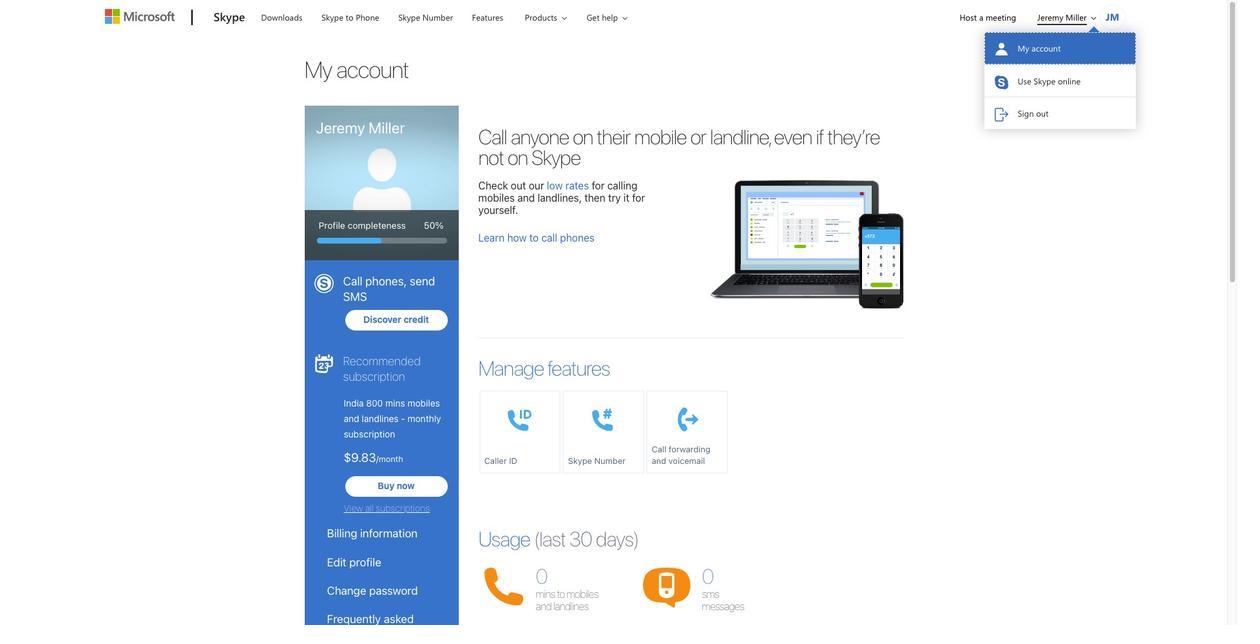 Task type: describe. For each thing, give the bounding box(es) containing it.
sms
[[702, 588, 719, 600]]

phone
[[356, 12, 379, 23]]

caller id link
[[479, 390, 561, 473]]

view
[[344, 503, 363, 514]]

1 horizontal spatial skype number link
[[563, 390, 645, 473]]

-
[[401, 413, 405, 424]]

our
[[529, 180, 544, 191]]

1 horizontal spatial on
[[573, 124, 593, 149]]

get help
[[587, 12, 618, 23]]

edit
[[327, 555, 346, 569]]

subscriptions
[[376, 503, 430, 514]]

skype to phone link
[[316, 1, 385, 32]]

to for 0
[[557, 588, 565, 600]]

not
[[478, 145, 504, 169]]

discover credit
[[364, 314, 429, 325]]

password
[[369, 584, 418, 597]]

check out our low rates
[[478, 180, 589, 191]]

1 horizontal spatial my account
[[1018, 43, 1061, 53]]

forwarding
[[669, 444, 710, 454]]

host a meeting
[[960, 12, 1016, 23]]

features link
[[466, 1, 509, 32]]

0 vertical spatial skype number link
[[392, 1, 459, 32]]

jeremy miller section
[[304, 106, 459, 625]]

1 vertical spatial skype number
[[568, 455, 626, 466]]

50%
[[424, 220, 444, 231]]

mobile
[[634, 124, 687, 149]]

profile
[[349, 555, 381, 569]]

downloads
[[261, 12, 302, 23]]

monthly
[[408, 413, 441, 424]]

mins inside india 800 mins mobiles and landlines - monthly subscription
[[385, 398, 405, 409]]

call
[[541, 232, 557, 243]]

rates
[[565, 180, 589, 191]]

sign out
[[1018, 108, 1049, 119]]

india 800 mins mobiles and landlines - monthly subscription
[[344, 398, 441, 439]]

my account link
[[984, 32, 1136, 64]]

0 sms messages
[[702, 564, 744, 612]]

jeremy inside 'section'
[[316, 119, 365, 137]]

recommended subscription
[[343, 354, 421, 383]]

get
[[587, 12, 600, 23]]

0 horizontal spatial my account
[[304, 55, 409, 83]]

out for check
[[511, 180, 526, 191]]

meeting
[[986, 12, 1016, 23]]

1 vertical spatial for
[[632, 192, 645, 204]]

phones,
[[365, 274, 407, 288]]

call for call phones, send sms
[[343, 274, 362, 288]]

0 vertical spatial jeremy
[[1038, 12, 1063, 23]]

edit profile link
[[327, 555, 436, 569]]

now
[[397, 480, 415, 491]]

learn
[[478, 232, 505, 243]]

1 vertical spatial my
[[304, 55, 332, 83]]

help
[[602, 12, 618, 23]]

landlines,
[[538, 192, 582, 204]]

their
[[597, 124, 631, 149]]

and inside call forwarding and voicemail
[[652, 455, 666, 466]]

0 for 0 mins to mobiles and landlines
[[536, 564, 547, 588]]

and inside 0 mins to mobiles and landlines
[[536, 601, 552, 612]]

/month
[[376, 454, 403, 464]]

0 horizontal spatial to
[[346, 12, 353, 23]]

out for sign
[[1036, 108, 1049, 119]]

0 horizontal spatial account
[[336, 55, 409, 83]]

yourself.
[[478, 204, 518, 216]]

manage features
[[478, 356, 610, 380]]

how
[[507, 232, 527, 243]]

subscription inside recommended subscription
[[343, 370, 405, 383]]

downloads link
[[255, 1, 308, 32]]

0 horizontal spatial skype number
[[398, 12, 453, 23]]

features
[[548, 356, 610, 380]]

usage link
[[478, 526, 530, 551]]

call phones, send sms
[[343, 274, 435, 303]]

subscription inside india 800 mins mobiles and landlines - monthly subscription
[[344, 428, 395, 439]]

it
[[624, 192, 629, 204]]

recommended
[[343, 354, 421, 368]]

to for learn
[[529, 232, 539, 243]]

india
[[344, 398, 364, 409]]

they're
[[828, 124, 880, 149]]

try
[[608, 192, 621, 204]]

buy now
[[378, 480, 415, 491]]

buy now link
[[345, 476, 447, 497]]

for calling mobiles and landlines, then try it for yourself.
[[478, 180, 645, 216]]

mobiles for india
[[408, 398, 440, 409]]

call for call forwarding and voicemail
[[652, 444, 666, 454]]

skype to phone
[[321, 12, 379, 23]]

phones
[[560, 232, 595, 243]]



Task type: locate. For each thing, give the bounding box(es) containing it.
1 horizontal spatial skype number
[[568, 455, 626, 466]]

1 vertical spatial my account
[[304, 55, 409, 83]]

1 vertical spatial mobiles
[[408, 398, 440, 409]]

profile completeness
[[319, 220, 406, 231]]

skype inside call anyone on their mobile or landline, even if they're not on skype
[[532, 145, 580, 169]]

call inside call phones, send sms
[[343, 274, 362, 288]]

subscription down recommended
[[343, 370, 405, 383]]

caller
[[484, 455, 507, 466]]

my up "use"
[[1018, 43, 1029, 53]]

0 horizontal spatial 0
[[536, 564, 547, 588]]

2 vertical spatial call
[[652, 444, 666, 454]]

then
[[585, 192, 605, 204]]

0 vertical spatial landlines
[[362, 413, 399, 424]]

learn how to call phones
[[478, 232, 595, 243]]

discover
[[364, 314, 401, 325]]

learn how to call phones link
[[478, 232, 595, 243]]

0 down (last
[[536, 564, 547, 588]]

0 vertical spatial call
[[478, 124, 507, 149]]

jeremy miller inside jeremy miller 'section'
[[316, 119, 405, 137]]

1 vertical spatial account
[[336, 55, 409, 83]]

use
[[1018, 75, 1031, 86]]

1 horizontal spatial 0
[[702, 564, 713, 588]]

0 vertical spatial mins
[[385, 398, 405, 409]]

subscription up $9.83 /month
[[344, 428, 395, 439]]

1 horizontal spatial call
[[478, 124, 507, 149]]

2 horizontal spatial call
[[652, 444, 666, 454]]

discover credit button
[[345, 310, 447, 331]]

to
[[346, 12, 353, 23], [529, 232, 539, 243], [557, 588, 565, 600]]

1 vertical spatial skype number link
[[563, 390, 645, 473]]

change password link
[[327, 584, 436, 597]]

1 vertical spatial number
[[594, 455, 626, 466]]

sms
[[343, 290, 367, 303]]

30
[[569, 526, 592, 551]]

manage features link
[[478, 356, 610, 380]]

main content containing call anyone on their mobile or landline, even if they're not on skype
[[459, 106, 923, 625]]

messages
[[702, 601, 744, 612]]

0 horizontal spatial my
[[304, 55, 332, 83]]

mobiles for 0
[[567, 588, 598, 600]]

800
[[366, 398, 383, 409]]

mobiles inside for calling mobiles and landlines, then try it for yourself.
[[478, 192, 515, 204]]

skype link
[[207, 1, 251, 35]]

0 horizontal spatial call
[[343, 274, 362, 288]]

0 horizontal spatial number
[[423, 12, 453, 23]]

call forwarding and voicemail link
[[647, 390, 728, 473]]

buy
[[378, 480, 394, 491]]

0 vertical spatial my
[[1018, 43, 1029, 53]]

id
[[509, 455, 517, 466]]

0 up the sms
[[702, 564, 713, 588]]

1 horizontal spatial out
[[1036, 108, 1049, 119]]

2 vertical spatial to
[[557, 588, 565, 600]]

profile
[[319, 220, 345, 231]]

call inside call anyone on their mobile or landline, even if they're not on skype
[[478, 124, 507, 149]]

mobiles up monthly
[[408, 398, 440, 409]]

call phones, send sms link
[[314, 274, 449, 305]]

anyone
[[511, 124, 569, 149]]

0 horizontal spatial mins
[[385, 398, 405, 409]]

to left call
[[529, 232, 539, 243]]

billing information
[[327, 527, 418, 540]]

change password
[[327, 584, 418, 597]]

mobiles up yourself. at left
[[478, 192, 515, 204]]

call inside call forwarding and voicemail
[[652, 444, 666, 454]]

my
[[1018, 43, 1029, 53], [304, 55, 332, 83]]

usage
[[478, 526, 530, 551]]

number inside main content
[[594, 455, 626, 466]]

0 vertical spatial mobiles
[[478, 192, 515, 204]]

on left their
[[573, 124, 593, 149]]

skype
[[214, 9, 245, 24], [321, 12, 343, 23], [398, 12, 420, 23], [1034, 75, 1056, 86], [532, 145, 580, 169], [568, 455, 592, 466]]

mins inside 0 mins to mobiles and landlines
[[536, 588, 555, 600]]

billing information link
[[327, 527, 436, 540]]

sign out link
[[984, 97, 1136, 130]]

all
[[365, 503, 374, 514]]

0 horizontal spatial out
[[511, 180, 526, 191]]

0 inside 0 mins to mobiles and landlines
[[536, 564, 547, 588]]

mobiles inside 0 mins to mobiles and landlines
[[567, 588, 598, 600]]

0 horizontal spatial jeremy
[[316, 119, 365, 137]]

account inside my account link
[[1032, 43, 1061, 53]]

0 horizontal spatial mobiles
[[408, 398, 440, 409]]

0 horizontal spatial landlines
[[362, 413, 399, 424]]

call anyone on their mobile or landline, even if they're not on skype
[[478, 124, 880, 169]]

1 vertical spatial landlines
[[553, 601, 588, 612]]

low
[[547, 180, 563, 191]]

1 horizontal spatial to
[[529, 232, 539, 243]]

billing
[[327, 527, 357, 540]]

get help button
[[576, 1, 638, 34]]

1 vertical spatial call
[[343, 274, 362, 288]]

0 vertical spatial for
[[592, 180, 605, 191]]

mobiles
[[478, 192, 515, 204], [408, 398, 440, 409], [567, 588, 598, 600]]

products
[[525, 12, 557, 23]]

1 vertical spatial jeremy
[[316, 119, 365, 137]]

mins up -
[[385, 398, 405, 409]]

even
[[774, 124, 812, 149]]

my account up use skype online
[[1018, 43, 1061, 53]]

landlines for india
[[362, 413, 399, 424]]

on
[[573, 124, 593, 149], [508, 145, 528, 169]]

1 horizontal spatial for
[[632, 192, 645, 204]]

microsoft image
[[105, 9, 174, 24]]

jeremy miller
[[1038, 12, 1087, 23], [316, 119, 405, 137]]

0 horizontal spatial skype number link
[[392, 1, 459, 32]]

0 vertical spatial number
[[423, 12, 453, 23]]

0 mins to mobiles and landlines
[[536, 564, 598, 612]]

1 horizontal spatial mins
[[536, 588, 555, 600]]

1 horizontal spatial my
[[1018, 43, 1029, 53]]

call left anyone
[[478, 124, 507, 149]]

2 horizontal spatial to
[[557, 588, 565, 600]]

1 horizontal spatial mobiles
[[478, 192, 515, 204]]

account up use skype online
[[1032, 43, 1061, 53]]

on right not
[[508, 145, 528, 169]]

call for call anyone on their mobile or landline, even if they're not on skype
[[478, 124, 507, 149]]

my account down skype to phone
[[304, 55, 409, 83]]

and inside india 800 mins mobiles and landlines - monthly subscription
[[344, 413, 359, 424]]

1 vertical spatial miller
[[369, 119, 405, 137]]

mobiles down 30 in the bottom of the page
[[567, 588, 598, 600]]

0 horizontal spatial on
[[508, 145, 528, 169]]

2 vertical spatial mobiles
[[567, 588, 598, 600]]

voicemail
[[669, 455, 705, 466]]

0 vertical spatial miller
[[1066, 12, 1087, 23]]

0 vertical spatial subscription
[[343, 370, 405, 383]]

0 vertical spatial jeremy miller
[[1038, 12, 1087, 23]]

0 vertical spatial account
[[1032, 43, 1061, 53]]

0 inside the 0 sms messages
[[702, 564, 713, 588]]

0 horizontal spatial jeremy miller
[[316, 119, 405, 137]]

0 vertical spatial to
[[346, 12, 353, 23]]

0 for 0 sms messages
[[702, 564, 713, 588]]

1 horizontal spatial jeremy miller
[[1038, 12, 1087, 23]]

1 horizontal spatial account
[[1032, 43, 1061, 53]]

to left "phone"
[[346, 12, 353, 23]]

use skype online
[[1018, 75, 1081, 86]]

for
[[592, 180, 605, 191], [632, 192, 645, 204]]

call left forwarding
[[652, 444, 666, 454]]

or
[[690, 124, 706, 149]]

to down usage (last 30 days)
[[557, 588, 565, 600]]

$9.83
[[344, 450, 376, 465]]

caller id
[[484, 455, 517, 466]]

1 horizontal spatial miller
[[1066, 12, 1087, 23]]

2 0 from the left
[[702, 564, 713, 588]]

out right sign
[[1036, 108, 1049, 119]]

view all subscriptions link
[[344, 502, 449, 514]]

1 vertical spatial mins
[[536, 588, 555, 600]]

for up then
[[592, 180, 605, 191]]

completeness
[[348, 220, 406, 231]]

miller inside 'section'
[[369, 119, 405, 137]]

1 vertical spatial jeremy miller
[[316, 119, 405, 137]]

use skype online link
[[984, 65, 1136, 97]]

0 vertical spatial my account
[[1018, 43, 1061, 53]]

landlines inside 0 mins to mobiles and landlines
[[553, 601, 588, 612]]

skype number
[[398, 12, 453, 23], [568, 455, 626, 466]]

jm
[[1106, 10, 1119, 23]]

(last
[[534, 526, 566, 551]]

and inside for calling mobiles and landlines, then try it for yourself.
[[518, 192, 535, 204]]

1 horizontal spatial number
[[594, 455, 626, 466]]

for right it in the right of the page
[[632, 192, 645, 204]]

main content
[[459, 106, 923, 625]]

0 horizontal spatial for
[[592, 180, 605, 191]]

change
[[327, 584, 366, 597]]

1 vertical spatial subscription
[[344, 428, 395, 439]]

landlines for 0
[[553, 601, 588, 612]]

to inside 0 mins to mobiles and landlines
[[557, 588, 565, 600]]

mins down (last
[[536, 588, 555, 600]]

number
[[423, 12, 453, 23], [594, 455, 626, 466]]

1 horizontal spatial jeremy
[[1038, 12, 1063, 23]]

out
[[1036, 108, 1049, 119], [511, 180, 526, 191]]

landline,
[[710, 124, 770, 149]]

days)
[[596, 526, 639, 551]]

1 vertical spatial to
[[529, 232, 539, 243]]

0
[[536, 564, 547, 588], [702, 564, 713, 588]]

0 vertical spatial skype number
[[398, 12, 453, 23]]

1 horizontal spatial landlines
[[553, 601, 588, 612]]

call up the sms
[[343, 274, 362, 288]]

edit profile
[[327, 555, 381, 569]]

landlines inside india 800 mins mobiles and landlines - monthly subscription
[[362, 413, 399, 424]]

account down "phone"
[[336, 55, 409, 83]]

products button
[[514, 1, 577, 34]]

low rates link
[[547, 180, 589, 191]]

0 vertical spatial out
[[1036, 108, 1049, 119]]

host a meeting link
[[949, 1, 1027, 34]]

account
[[1032, 43, 1061, 53], [336, 55, 409, 83]]

if
[[816, 124, 824, 149]]

0 horizontal spatial miller
[[369, 119, 405, 137]]

mins
[[385, 398, 405, 409], [536, 588, 555, 600]]

2 horizontal spatial mobiles
[[567, 588, 598, 600]]

online
[[1058, 75, 1081, 86]]

features
[[472, 12, 503, 23]]

information
[[360, 527, 418, 540]]

check
[[478, 180, 508, 191]]

credit
[[404, 314, 429, 325]]

1 0 from the left
[[536, 564, 547, 588]]

my down skype to phone
[[304, 55, 332, 83]]

out left our
[[511, 180, 526, 191]]

mobiles inside india 800 mins mobiles and landlines - monthly subscription
[[408, 398, 440, 409]]

1 vertical spatial out
[[511, 180, 526, 191]]

manage
[[478, 356, 544, 380]]



Task type: vqa. For each thing, say whether or not it's contained in the screenshot.
bottom "Number"
yes



